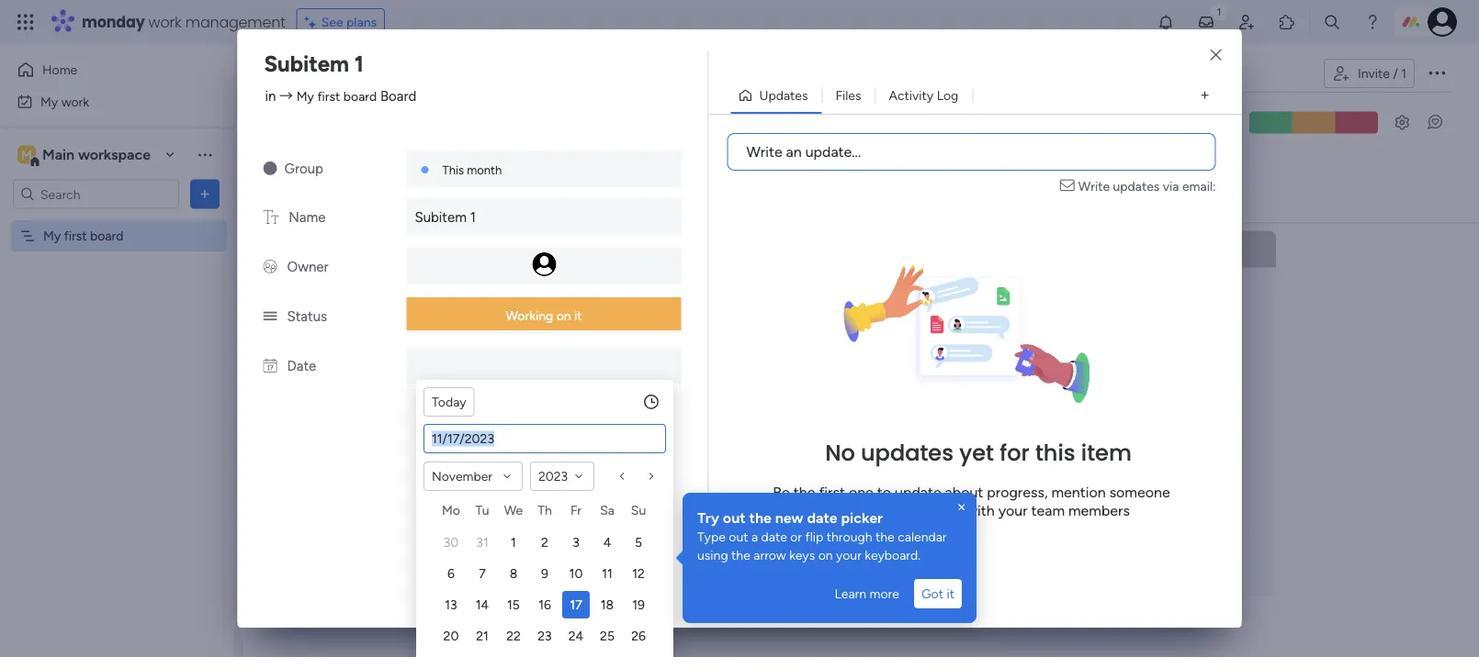 Task type: describe. For each thing, give the bounding box(es) containing it.
update
[[895, 484, 942, 501]]

friday element
[[561, 500, 592, 527]]

nov 16
[[671, 330, 708, 345]]

type
[[697, 530, 726, 545]]

invite
[[1358, 66, 1390, 81]]

envelope o image
[[1060, 176, 1079, 196]]

close image
[[955, 501, 969, 515]]

project for project 1
[[552, 289, 591, 304]]

project 1
[[552, 289, 599, 304]]

or for upload
[[813, 502, 827, 519]]

0 vertical spatial subitem 1
[[264, 50, 364, 77]]

16 inside list box
[[696, 330, 708, 345]]

your inside try out the new date picker type out a date or flip through the calendar using the arrow keys on your keyboard.
[[836, 548, 862, 564]]

arrow
[[754, 548, 786, 564]]

2 due from the left
[[821, 329, 842, 344]]

25 button
[[594, 623, 621, 651]]

for
[[1000, 438, 1030, 469]]

7
[[479, 566, 486, 582]]

my inside list box
[[43, 228, 61, 244]]

item
[[1081, 438, 1132, 469]]

13
[[445, 598, 457, 613]]

12
[[632, 566, 645, 582]]

1 up previous icon at the bottom
[[622, 418, 627, 433]]

write an update... button
[[727, 133, 1216, 171]]

subitems for v2 subtasks column small outline image
[[313, 368, 364, 383]]

month
[[467, 163, 502, 177]]

nov 17
[[417, 330, 454, 345]]

search everything image
[[1323, 13, 1342, 31]]

1 v2 subitems open image from the left
[[684, 369, 696, 384]]

next image
[[644, 470, 659, 484]]

0 horizontal spatial /
[[629, 241, 635, 258]]

subitem 1 inside list box
[[574, 418, 627, 433]]

caret down image
[[668, 370, 674, 382]]

monday element
[[436, 500, 467, 527]]

using
[[697, 548, 728, 564]]

updates for write
[[1113, 178, 1160, 194]]

10
[[569, 566, 583, 582]]

0 vertical spatial 17
[[442, 330, 454, 345]]

Search in workspace field
[[39, 184, 153, 205]]

my first board list box
[[0, 217, 234, 500]]

24
[[569, 629, 584, 645]]

via
[[1163, 178, 1179, 194]]

it for working on it / 1
[[617, 241, 626, 258]]

2 button
[[531, 529, 559, 557]]

2 due date from the left
[[821, 329, 869, 344]]

john smith image
[[1428, 7, 1457, 37]]

work for monday
[[148, 11, 182, 32]]

write for write updates via email:
[[1079, 178, 1110, 194]]

1 image
[[1211, 1, 1228, 22]]

got it button
[[914, 580, 962, 609]]

it inside button
[[947, 587, 955, 602]]

23 button
[[531, 623, 559, 651]]

2 v2 subitems open image from the left
[[934, 369, 946, 384]]

sa
[[600, 503, 615, 519]]

30
[[444, 535, 459, 551]]

23
[[538, 629, 552, 645]]

files
[[879, 502, 906, 519]]

help image
[[1364, 13, 1382, 31]]

Date field
[[425, 425, 665, 453]]

6 button
[[437, 561, 465, 588]]

v2 multiple person column image
[[263, 259, 277, 276]]

write updates via email:
[[1079, 178, 1216, 194]]

11 button
[[594, 561, 621, 588]]

team
[[1031, 502, 1065, 519]]

project 3
[[806, 289, 854, 304]]

21 button
[[469, 623, 496, 651]]

date down project 3
[[845, 329, 869, 344]]

m
[[21, 147, 32, 163]]

th
[[538, 503, 552, 519]]

date inside list box
[[591, 329, 615, 344]]

1 up v2 overdue deadline icon
[[639, 241, 645, 258]]

flip
[[805, 530, 824, 545]]

date up flip
[[807, 510, 838, 527]]

tu
[[476, 503, 489, 519]]

saturday element
[[592, 500, 623, 527]]

board inside in → my first board board
[[343, 88, 377, 104]]

got it
[[922, 587, 955, 602]]

date up arrow
[[761, 530, 787, 545]]

su
[[631, 503, 646, 519]]

or for flip
[[790, 530, 802, 545]]

updates for no
[[861, 438, 954, 469]]

1 inside 'button'
[[1401, 66, 1407, 81]]

18 button
[[594, 592, 621, 619]]

v2 subtasks column small outline image
[[295, 368, 307, 383]]

5 button
[[625, 529, 652, 557]]

project for project 3
[[806, 289, 844, 304]]

work for my
[[61, 94, 89, 109]]

1 horizontal spatial 18
[[949, 330, 961, 345]]

22
[[506, 629, 521, 645]]

the up keyboard.
[[876, 530, 895, 545]]

update...
[[806, 143, 861, 161]]

25
[[600, 629, 615, 645]]

tuesday element
[[467, 500, 498, 527]]

my inside "button"
[[40, 94, 58, 109]]

add view image
[[1201, 89, 1209, 102]]

select product image
[[17, 13, 35, 31]]

no
[[825, 438, 855, 469]]

november
[[432, 469, 493, 485]]

working for working on it
[[506, 308, 553, 324]]

7 button
[[469, 561, 496, 588]]

sort button
[[670, 108, 735, 137]]

files button
[[822, 81, 875, 110]]

1 down this month
[[470, 210, 476, 226]]

today
[[432, 395, 466, 410]]

0 vertical spatial 3
[[847, 289, 854, 304]]

try out the new date picker heading
[[697, 508, 962, 528]]

nov for nov 18
[[924, 330, 946, 345]]

3 inside 3 button
[[573, 535, 580, 551]]

18 inside button
[[601, 598, 614, 613]]

inbox image
[[1197, 13, 1216, 31]]

sort
[[699, 115, 724, 130]]

9
[[541, 566, 549, 582]]

learn more button
[[827, 580, 907, 609]]

20 button
[[437, 623, 465, 651]]

try out the new date picker type out a date or flip through the calendar using the arrow keys on your keyboard.
[[697, 510, 950, 564]]

3 button
[[562, 529, 590, 557]]

be
[[773, 484, 790, 501]]

6
[[448, 566, 455, 582]]

picker
[[841, 510, 883, 527]]

my work button
[[11, 87, 198, 116]]

activity log
[[889, 88, 959, 103]]

share
[[927, 502, 963, 519]]

31
[[476, 535, 489, 551]]

new
[[775, 510, 804, 527]]

thursday element
[[529, 500, 561, 527]]

12 button
[[625, 561, 652, 588]]

10 button
[[562, 561, 590, 588]]

invite members image
[[1238, 13, 1256, 31]]

files
[[836, 88, 861, 103]]

fr
[[571, 503, 582, 519]]

v2 status image
[[263, 309, 277, 325]]

be the first one to update about progress, mention someone or upload files to share with your team members
[[773, 484, 1170, 519]]

someone
[[1110, 484, 1170, 501]]



Task type: locate. For each thing, give the bounding box(es) containing it.
write left the "an"
[[747, 143, 783, 161]]

progress,
[[987, 484, 1048, 501]]

1 down wednesday element
[[511, 535, 516, 551]]

v2 sun image
[[263, 161, 277, 177]]

19
[[632, 598, 645, 613]]

subitem
[[264, 50, 349, 77], [415, 210, 467, 226], [574, 418, 619, 433]]

1 horizontal spatial 17
[[570, 598, 582, 613]]

0 horizontal spatial write
[[747, 143, 783, 161]]

0 vertical spatial out
[[723, 510, 746, 527]]

0 horizontal spatial v2 subitems open image
[[684, 369, 696, 384]]

more
[[870, 587, 900, 602]]

22 button
[[500, 623, 527, 651]]

working up v2 calendar view small outline image
[[506, 308, 553, 324]]

first right →
[[317, 88, 340, 104]]

or inside be the first one to update about progress, mention someone or upload files to share with your team members
[[813, 502, 827, 519]]

it inside dialog
[[574, 308, 582, 324]]

subitem 1 up my first board link
[[264, 50, 364, 77]]

mo
[[442, 503, 460, 519]]

my first board inside my first board field
[[284, 60, 430, 91]]

1 vertical spatial 16
[[539, 598, 551, 613]]

keys
[[790, 548, 815, 564]]

1 vertical spatial out
[[729, 530, 748, 545]]

1 vertical spatial it
[[574, 308, 582, 324]]

option
[[0, 220, 234, 223]]

0 horizontal spatial on
[[557, 308, 571, 324]]

17 inside button
[[570, 598, 582, 613]]

1 horizontal spatial v2 subitems open image
[[934, 369, 946, 384]]

write inside write an update... button
[[747, 143, 783, 161]]

on up project 1
[[596, 241, 613, 258]]

subitems right v2 subtasks column small outline image
[[313, 368, 364, 383]]

subitems
[[313, 368, 364, 383], [567, 368, 617, 383]]

out
[[723, 510, 746, 527], [729, 530, 748, 545]]

working up project 1
[[538, 241, 593, 258]]

members
[[1069, 502, 1130, 519]]

0 horizontal spatial 17
[[442, 330, 454, 345]]

list box containing project 1
[[541, 272, 758, 453]]

keyboard.
[[865, 548, 921, 564]]

or
[[813, 502, 827, 519], [790, 530, 802, 545]]

due date right v2 calendar view small outline image
[[567, 329, 615, 344]]

2 vertical spatial on
[[818, 548, 833, 564]]

learn
[[835, 587, 867, 602]]

1 vertical spatial write
[[1079, 178, 1110, 194]]

subitem 1
[[264, 50, 364, 77], [415, 210, 476, 226], [574, 418, 627, 433]]

on up v2 calendar view small outline image
[[557, 308, 571, 324]]

yet
[[960, 438, 994, 469]]

nov inside list box
[[671, 330, 693, 345]]

monday
[[82, 11, 145, 32]]

9 button
[[531, 561, 559, 588]]

working for working on it / 1
[[538, 241, 593, 258]]

1 horizontal spatial your
[[999, 502, 1028, 519]]

my first board link
[[297, 88, 377, 104]]

19 button
[[625, 592, 652, 619]]

1 horizontal spatial /
[[1393, 66, 1398, 81]]

16 inside button
[[539, 598, 551, 613]]

out right try
[[723, 510, 746, 527]]

group
[[284, 161, 323, 177]]

1 horizontal spatial subitem 1
[[415, 210, 476, 226]]

v2 subitems open image down nov 18 in the bottom of the page
[[934, 369, 946, 384]]

my right →
[[297, 88, 314, 104]]

updates up the update
[[861, 438, 954, 469]]

1 vertical spatial subitem 1
[[415, 210, 476, 226]]

board down "plans"
[[365, 60, 430, 91]]

/ inside 'button'
[[1393, 66, 1398, 81]]

0 horizontal spatial subitems
[[313, 368, 364, 383]]

1 vertical spatial 18
[[601, 598, 614, 613]]

v2 overdue deadline image
[[629, 329, 643, 346]]

or inside try out the new date picker type out a date or flip through the calendar using the arrow keys on your keyboard.
[[790, 530, 802, 545]]

updates left via
[[1113, 178, 1160, 194]]

my inside in → my first board board
[[297, 88, 314, 104]]

row group containing working on it
[[273, 231, 1287, 658]]

this
[[442, 163, 464, 177]]

to down the update
[[909, 502, 923, 519]]

1 vertical spatial subitem
[[415, 210, 467, 226]]

0 vertical spatial my first board
[[284, 60, 430, 91]]

in → my first board board
[[265, 88, 416, 104]]

nov 18
[[924, 330, 961, 345]]

a
[[752, 530, 758, 545]]

2 horizontal spatial on
[[818, 548, 833, 564]]

name
[[289, 210, 326, 226]]

got
[[922, 587, 944, 602]]

subitems right v2 subtasks column small outline icon
[[567, 368, 617, 383]]

my first board inside list box
[[43, 228, 124, 244]]

the
[[794, 484, 815, 501], [749, 510, 772, 527], [876, 530, 895, 545], [731, 548, 751, 564]]

0 horizontal spatial due
[[567, 329, 588, 344]]

invite / 1
[[1358, 66, 1407, 81]]

17 down 10 button on the left bottom of the page
[[570, 598, 582, 613]]

write left via
[[1079, 178, 1110, 194]]

working inside no updates yet for this item dialog
[[506, 308, 553, 324]]

1 horizontal spatial my first board
[[284, 60, 430, 91]]

0 horizontal spatial subitem 1
[[264, 50, 364, 77]]

subitems inside list box
[[567, 368, 617, 383]]

2 horizontal spatial it
[[947, 587, 955, 602]]

2 subitems from the left
[[567, 368, 617, 383]]

board left board at top
[[343, 88, 377, 104]]

the right be
[[794, 484, 815, 501]]

management
[[185, 11, 285, 32]]

1 right "invite"
[[1401, 66, 1407, 81]]

your down through
[[836, 548, 862, 564]]

to up files
[[877, 484, 891, 501]]

my down search in workspace "field"
[[43, 228, 61, 244]]

first
[[321, 60, 360, 91], [317, 88, 340, 104], [64, 228, 87, 244], [819, 484, 845, 501]]

1 vertical spatial to
[[909, 502, 923, 519]]

work inside 'my work' "button"
[[61, 94, 89, 109]]

nov
[[417, 330, 440, 345], [671, 330, 693, 345], [924, 330, 946, 345]]

1 horizontal spatial work
[[148, 11, 182, 32]]

nov for nov 16
[[671, 330, 693, 345]]

1 horizontal spatial 3
[[847, 289, 854, 304]]

see plans
[[321, 14, 377, 30]]

subitem 1 down this
[[415, 210, 476, 226]]

board
[[380, 88, 416, 104]]

17
[[442, 330, 454, 345], [570, 598, 582, 613]]

on down flip
[[818, 548, 833, 564]]

row group for 'my work' "button"
[[273, 231, 1287, 658]]

no updates yet for this item dialog
[[0, 0, 1479, 658]]

13 button
[[437, 592, 465, 619]]

4
[[603, 535, 611, 551]]

board inside my first board field
[[365, 60, 430, 91]]

0 vertical spatial it
[[617, 241, 626, 258]]

0 horizontal spatial 16
[[539, 598, 551, 613]]

my first board
[[284, 60, 430, 91], [43, 228, 124, 244]]

0 vertical spatial working
[[538, 241, 593, 258]]

0 vertical spatial subitem
[[264, 50, 349, 77]]

1 vertical spatial my first board
[[43, 228, 124, 244]]

8 button
[[500, 561, 527, 588]]

2 horizontal spatial subitem
[[574, 418, 619, 433]]

1 vertical spatial work
[[61, 94, 89, 109]]

first inside list box
[[64, 228, 87, 244]]

write
[[747, 143, 783, 161], [1079, 178, 1110, 194]]

working on it / 1
[[538, 241, 645, 258]]

or up flip
[[813, 502, 827, 519]]

/ up v2 overdue deadline icon
[[629, 241, 635, 258]]

my inside field
[[284, 60, 315, 91]]

1 up in → my first board board
[[354, 50, 364, 77]]

add time image
[[642, 393, 661, 412]]

2 nov from the left
[[671, 330, 693, 345]]

14 button
[[469, 592, 496, 619]]

due right v2 calendar view small outline image
[[567, 329, 588, 344]]

or left flip
[[790, 530, 802, 545]]

2 project from the left
[[806, 289, 844, 304]]

row group
[[273, 231, 1287, 658], [436, 527, 654, 658]]

1 horizontal spatial it
[[617, 241, 626, 258]]

2 horizontal spatial subitem 1
[[574, 418, 627, 433]]

1 due from the left
[[567, 329, 588, 344]]

17 button
[[562, 592, 590, 619]]

workspace selection element
[[17, 144, 153, 168]]

0 horizontal spatial to
[[877, 484, 891, 501]]

list box
[[541, 272, 758, 453]]

through
[[827, 530, 873, 545]]

first inside in → my first board board
[[317, 88, 340, 104]]

the right using
[[731, 548, 751, 564]]

on inside try out the new date picker type out a date or flip through the calendar using the arrow keys on your keyboard.
[[818, 548, 833, 564]]

first inside field
[[321, 60, 360, 91]]

activity
[[889, 88, 934, 103]]

2 vertical spatial subitem
[[574, 418, 619, 433]]

1 vertical spatial updates
[[861, 438, 954, 469]]

write an update...
[[747, 143, 861, 161]]

your down progress,
[[999, 502, 1028, 519]]

/
[[1393, 66, 1398, 81], [629, 241, 635, 258]]

16 right 15 button
[[539, 598, 551, 613]]

v2 subitems open image
[[427, 369, 439, 384]]

notifications image
[[1157, 13, 1175, 31]]

board inside the "my first board" list box
[[90, 228, 124, 244]]

first up try out the new date picker heading
[[819, 484, 845, 501]]

this
[[1035, 438, 1076, 469]]

2023 button
[[530, 462, 595, 492]]

my down "home"
[[40, 94, 58, 109]]

1 horizontal spatial nov
[[671, 330, 693, 345]]

write for write an update...
[[747, 143, 783, 161]]

0 vertical spatial on
[[596, 241, 613, 258]]

0 horizontal spatial or
[[790, 530, 802, 545]]

1 down the "working on it / 1"
[[594, 289, 599, 304]]

subitem inside list box
[[574, 418, 619, 433]]

today button
[[424, 388, 475, 417]]

0 vertical spatial updates
[[1113, 178, 1160, 194]]

0 vertical spatial write
[[747, 143, 783, 161]]

first inside be the first one to update about progress, mention someone or upload files to share with your team members
[[819, 484, 845, 501]]

1 vertical spatial your
[[836, 548, 862, 564]]

0 vertical spatial 16
[[696, 330, 708, 345]]

1 horizontal spatial to
[[909, 502, 923, 519]]

invite / 1 button
[[1324, 59, 1415, 88]]

email:
[[1183, 178, 1216, 194]]

on for working on it / 1
[[596, 241, 613, 258]]

0 horizontal spatial project
[[552, 289, 591, 304]]

0 vertical spatial your
[[999, 502, 1028, 519]]

date left v2 overdue deadline icon
[[591, 329, 615, 344]]

0 horizontal spatial 18
[[601, 598, 614, 613]]

v2 subtasks column small outline image
[[549, 368, 561, 383]]

0 horizontal spatial it
[[574, 308, 582, 324]]

calendar
[[898, 530, 947, 545]]

1 vertical spatial 17
[[570, 598, 582, 613]]

an
[[786, 143, 802, 161]]

wednesday element
[[498, 500, 529, 527]]

november button
[[424, 462, 523, 492]]

dapulse date column image
[[263, 358, 277, 375]]

1 due date from the left
[[567, 329, 615, 344]]

board down search in workspace "field"
[[90, 228, 124, 244]]

2 vertical spatial subitem 1
[[574, 418, 627, 433]]

/ right "invite"
[[1393, 66, 1398, 81]]

0 horizontal spatial my first board
[[43, 228, 124, 244]]

1 vertical spatial 3
[[573, 535, 580, 551]]

apps image
[[1278, 13, 1297, 31]]

1 project from the left
[[552, 289, 591, 304]]

out left a
[[729, 530, 748, 545]]

1 inside button
[[511, 535, 516, 551]]

my right the in
[[284, 60, 315, 91]]

1
[[354, 50, 364, 77], [1401, 66, 1407, 81], [470, 210, 476, 226], [639, 241, 645, 258], [594, 289, 599, 304], [622, 418, 627, 433], [511, 535, 516, 551]]

2 horizontal spatial nov
[[924, 330, 946, 345]]

26 button
[[625, 623, 652, 651]]

14
[[476, 598, 489, 613]]

v2 subitems open image
[[684, 369, 696, 384], [934, 369, 946, 384]]

my
[[284, 60, 315, 91], [297, 88, 314, 104], [40, 94, 58, 109], [43, 228, 61, 244]]

17 up today button
[[442, 330, 454, 345]]

0 vertical spatial work
[[148, 11, 182, 32]]

1 button
[[500, 529, 527, 557]]

1 vertical spatial on
[[557, 308, 571, 324]]

0 horizontal spatial updates
[[861, 438, 954, 469]]

monday work management
[[82, 11, 285, 32]]

first down see plans button
[[321, 60, 360, 91]]

subitem 1 up previous icon at the bottom
[[574, 418, 627, 433]]

24 button
[[562, 623, 590, 651]]

row group for 2023 button
[[436, 527, 654, 658]]

your inside be the first one to update about progress, mention someone or upload files to share with your team members
[[999, 502, 1028, 519]]

upload
[[830, 502, 875, 519]]

grid containing mo
[[436, 500, 654, 658]]

1 horizontal spatial project
[[806, 289, 844, 304]]

0 horizontal spatial work
[[61, 94, 89, 109]]

0 vertical spatial or
[[813, 502, 827, 519]]

0 vertical spatial /
[[1393, 66, 1398, 81]]

0 vertical spatial to
[[877, 484, 891, 501]]

1 horizontal spatial subitems
[[567, 368, 617, 383]]

nov for nov 17
[[417, 330, 440, 345]]

My first board field
[[279, 60, 435, 91]]

updates
[[1113, 178, 1160, 194], [861, 438, 954, 469]]

workspace image
[[17, 145, 36, 165]]

1 subitems from the left
[[313, 368, 364, 383]]

0 horizontal spatial 3
[[573, 535, 580, 551]]

sunday element
[[623, 500, 654, 527]]

due date down project 3
[[821, 329, 869, 344]]

11
[[602, 566, 613, 582]]

this month
[[442, 163, 502, 177]]

project
[[552, 289, 591, 304], [806, 289, 844, 304]]

0 vertical spatial 18
[[949, 330, 961, 345]]

subitem up previous icon at the bottom
[[574, 418, 619, 433]]

1 vertical spatial or
[[790, 530, 802, 545]]

first down search in workspace "field"
[[64, 228, 87, 244]]

home button
[[11, 55, 198, 85]]

updates button
[[731, 81, 822, 110]]

v2 calendar view small outline image
[[549, 329, 561, 344]]

v2 subitems open image right caret down icon
[[684, 369, 696, 384]]

1 horizontal spatial subitem
[[415, 210, 467, 226]]

0 horizontal spatial subitem
[[264, 50, 349, 77]]

1 horizontal spatial or
[[813, 502, 827, 519]]

work right monday in the top of the page
[[148, 11, 182, 32]]

subitems for v2 subtasks column small outline icon
[[567, 368, 617, 383]]

my first board down search in workspace "field"
[[43, 228, 124, 244]]

the up a
[[749, 510, 772, 527]]

subitem up →
[[264, 50, 349, 77]]

2 vertical spatial it
[[947, 587, 955, 602]]

work down "home"
[[61, 94, 89, 109]]

one
[[849, 484, 874, 501]]

row group containing 30
[[436, 527, 654, 658]]

3 nov from the left
[[924, 330, 946, 345]]

date
[[591, 329, 615, 344], [845, 329, 869, 344], [807, 510, 838, 527], [761, 530, 787, 545]]

status
[[287, 309, 327, 325]]

0 horizontal spatial nov
[[417, 330, 440, 345]]

1 vertical spatial /
[[629, 241, 635, 258]]

1 horizontal spatial on
[[596, 241, 613, 258]]

1 horizontal spatial updates
[[1113, 178, 1160, 194]]

0 horizontal spatial your
[[836, 548, 862, 564]]

due down project 3
[[821, 329, 842, 344]]

1 horizontal spatial 16
[[696, 330, 708, 345]]

due date inside list box
[[567, 329, 615, 344]]

my first board down "plans"
[[284, 60, 430, 91]]

close image
[[1211, 49, 1222, 62]]

the inside be the first one to update about progress, mention someone or upload files to share with your team members
[[794, 484, 815, 501]]

on inside no updates yet for this item dialog
[[557, 308, 571, 324]]

16 right v2 overdue deadline icon
[[696, 330, 708, 345]]

it inside row group
[[617, 241, 626, 258]]

it
[[617, 241, 626, 258], [574, 308, 582, 324], [947, 587, 955, 602]]

1 horizontal spatial due date
[[821, 329, 869, 344]]

1 nov from the left
[[417, 330, 440, 345]]

subitem down this
[[415, 210, 467, 226]]

0 horizontal spatial due date
[[567, 329, 615, 344]]

no updates yet for this item
[[825, 438, 1132, 469]]

previous image
[[615, 470, 629, 484]]

1 horizontal spatial write
[[1079, 178, 1110, 194]]

5
[[635, 535, 642, 551]]

31 button
[[469, 529, 496, 557]]

1 vertical spatial working
[[506, 308, 553, 324]]

on for working on it
[[557, 308, 571, 324]]

15 button
[[500, 592, 527, 619]]

it for working on it
[[574, 308, 582, 324]]

grid
[[436, 500, 654, 658]]

1 horizontal spatial due
[[821, 329, 842, 344]]

dapulse text column image
[[263, 210, 279, 226]]

4 button
[[594, 529, 621, 557]]



Task type: vqa. For each thing, say whether or not it's contained in the screenshot.


